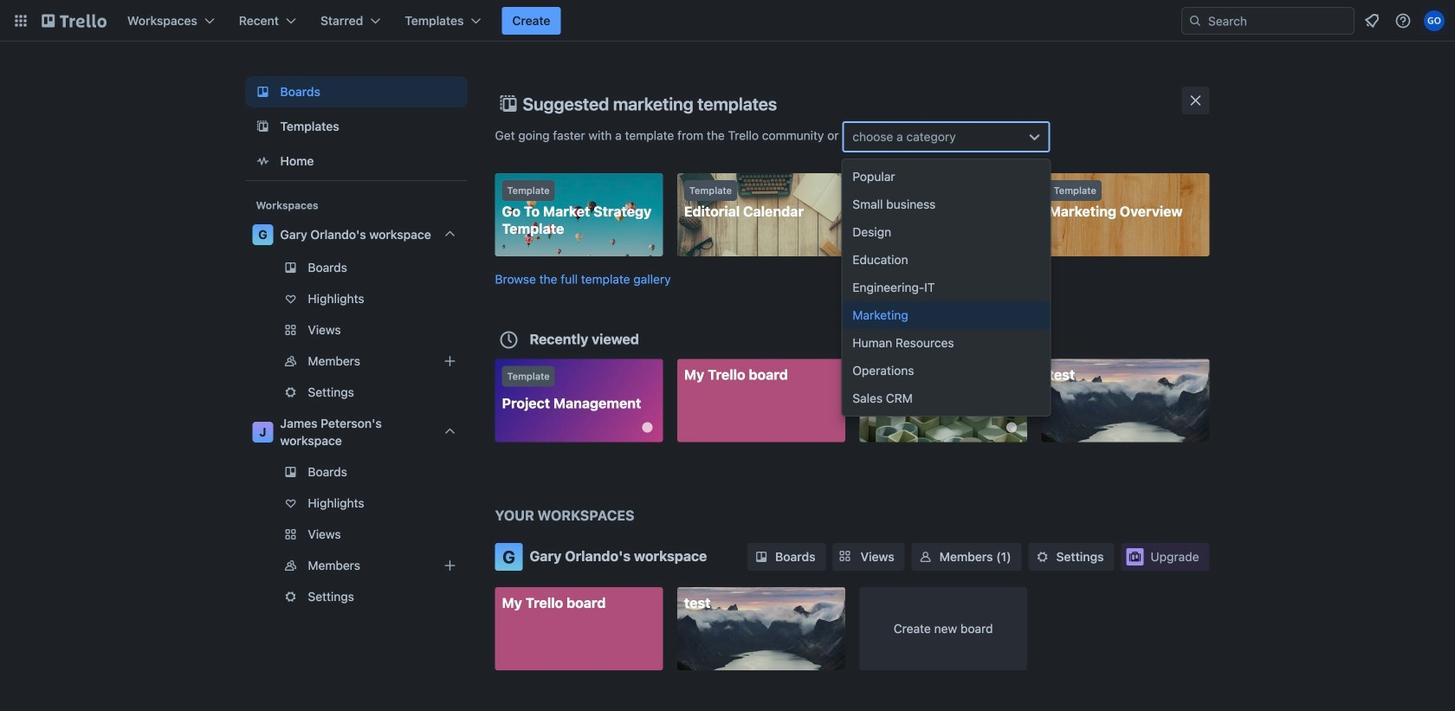 Task type: vqa. For each thing, say whether or not it's contained in the screenshot.
watch
no



Task type: locate. For each thing, give the bounding box(es) containing it.
there is new activity on this board. image
[[642, 422, 653, 433]]

0 vertical spatial add image
[[440, 351, 460, 372]]

search image
[[1188, 14, 1202, 28]]

1 sm image from the left
[[753, 548, 770, 566]]

open information menu image
[[1394, 12, 1412, 29]]

2 horizontal spatial sm image
[[1034, 548, 1051, 566]]

Search field
[[1202, 8, 1354, 34]]

1 vertical spatial add image
[[440, 555, 460, 576]]

1 horizontal spatial sm image
[[917, 548, 934, 566]]

back to home image
[[42, 7, 107, 35]]

2 sm image from the left
[[917, 548, 934, 566]]

template board image
[[252, 116, 273, 137]]

3 sm image from the left
[[1034, 548, 1051, 566]]

sm image
[[753, 548, 770, 566], [917, 548, 934, 566], [1034, 548, 1051, 566]]

1 add image from the top
[[440, 351, 460, 372]]

0 notifications image
[[1362, 10, 1382, 31]]

primary element
[[0, 0, 1455, 42]]

add image
[[440, 351, 460, 372], [440, 555, 460, 576]]

0 horizontal spatial sm image
[[753, 548, 770, 566]]

there is new activity on this board. image
[[1007, 422, 1017, 433]]



Task type: describe. For each thing, give the bounding box(es) containing it.
home image
[[252, 151, 273, 171]]

2 add image from the top
[[440, 555, 460, 576]]

board image
[[252, 81, 273, 102]]

gary orlando (garyorlando) image
[[1424, 10, 1445, 31]]



